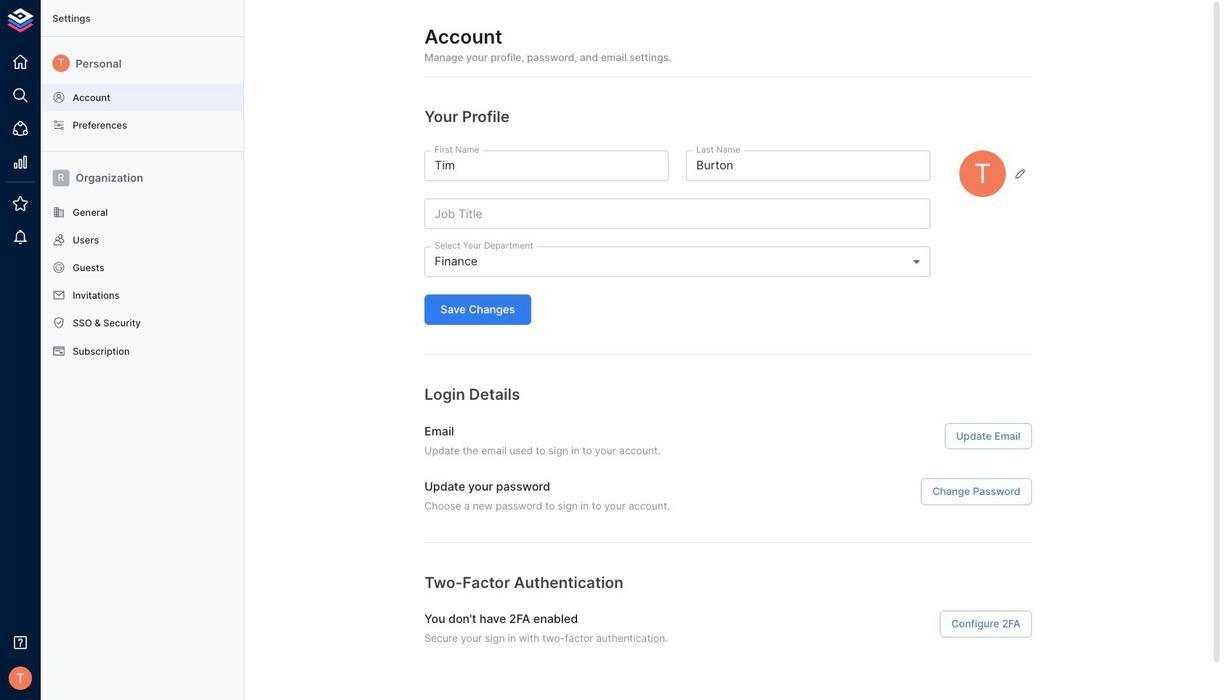 Task type: locate. For each thing, give the bounding box(es) containing it.
CEO text field
[[425, 199, 931, 229]]

Doe text field
[[686, 151, 931, 181]]



Task type: describe. For each thing, give the bounding box(es) containing it.
John text field
[[425, 151, 669, 181]]



Task type: vqa. For each thing, say whether or not it's contained in the screenshot.
Hide Wiki ICON on the top of page
no



